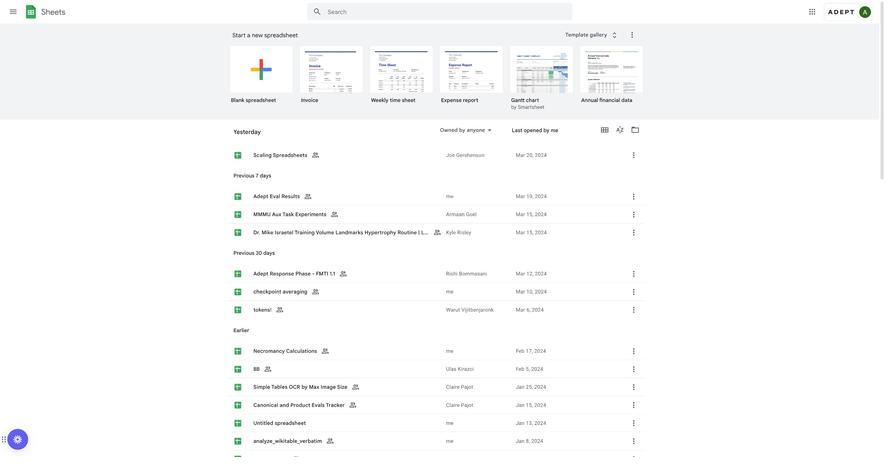 Task type: locate. For each thing, give the bounding box(es) containing it.
4 owned by me element from the top
[[446, 420, 510, 427]]

more actions. popup button. image
[[630, 151, 638, 160], [630, 211, 638, 219], [630, 229, 638, 237], [630, 270, 638, 279], [630, 306, 638, 315], [630, 365, 638, 374]]

more actions. popup button. image for last opened by me jan 25, 2024 "element" at the right of page
[[630, 383, 638, 392]]

8b google sheets element
[[241, 227, 442, 458]]

medium image for the adept eval results google sheets element
[[234, 193, 242, 201]]

owned by me element
[[446, 193, 510, 200], [446, 289, 510, 296], [446, 348, 510, 355], [446, 420, 510, 427], [446, 438, 510, 445]]

last opened by me jan 15, 2024 element
[[516, 402, 618, 409]]

more actions. popup button. image
[[630, 193, 638, 201], [630, 288, 638, 297], [630, 347, 638, 356], [630, 383, 638, 392]]

tokens! google sheets element
[[253, 168, 442, 458]]

owned by kyle risley element
[[446, 229, 510, 237]]

0 vertical spatial owned by claire pajot element
[[446, 384, 510, 391]]

2 vertical spatial medium image
[[234, 229, 242, 237]]

3 owned by me element from the top
[[446, 348, 510, 355]]

1 more actions. popup button. image from the top
[[630, 193, 638, 201]]

None search field
[[307, 3, 573, 20]]

1 owned by claire pajot element from the top
[[446, 384, 510, 391]]

1 vertical spatial owned by claire pajot element
[[446, 402, 510, 409]]

owned by claire pajot element
[[446, 384, 510, 391], [446, 402, 510, 409]]

medium image for mmmu aux task experiments google sheets "element" at the left
[[234, 211, 242, 219]]

3 more actions. popup button. image from the top
[[630, 347, 638, 356]]

owned by armaan goel element
[[446, 211, 510, 218]]

more actions. popup button. image for last opened by me mar 20, 2024 element
[[630, 151, 638, 160]]

2 more actions. popup button. image from the top
[[630, 288, 638, 297]]

option
[[228, 5, 645, 458], [228, 13, 645, 458], [228, 16, 645, 458], [228, 23, 645, 458], [228, 34, 645, 458], [230, 46, 293, 109], [300, 46, 363, 135], [370, 46, 433, 135], [440, 46, 503, 135], [510, 46, 573, 135], [580, 46, 644, 135], [228, 52, 645, 458], [228, 54, 645, 458], [228, 64, 645, 458], [228, 70, 645, 458], [228, 72, 645, 458], [228, 82, 645, 458], [228, 90, 645, 458], [228, 100, 645, 458], [228, 132, 645, 458]]

1 owned by me element from the top
[[446, 193, 510, 200]]

heading
[[233, 24, 561, 47], [228, 120, 425, 144]]

medium image
[[234, 211, 242, 219], [234, 270, 242, 279]]

0 vertical spatial medium image
[[234, 211, 242, 219]]

more actions. popup button. image for the last opened by me feb 5, 2024 element
[[630, 365, 638, 374]]

more actions. image
[[627, 30, 637, 39]]

owned by claire pajot element for last opened by me jan 15, 2024 element
[[446, 402, 510, 409]]

list box
[[228, 5, 645, 458], [228, 16, 645, 458], [230, 44, 654, 135], [228, 54, 645, 458]]

1 medium image from the top
[[234, 151, 242, 160]]

search image
[[310, 4, 325, 19]]

last opened by me mar 15, 2024 element
[[516, 211, 618, 218], [516, 229, 618, 237]]

owned by me element for last opened by me mar 10, 2024 element
[[446, 289, 510, 296]]

last opened by me mar 15, 2024 element for owned by kyle risley element on the bottom right of the page
[[516, 229, 618, 237]]

last opened by me mar 20, 2024 element
[[516, 152, 618, 159]]

0 vertical spatial medium image
[[234, 151, 242, 160]]

last opened by me feb 17, 2024 element
[[516, 348, 618, 355]]

owned by me element for last opened by me jan 13, 2024 element
[[446, 420, 510, 427]]

medium image
[[234, 151, 242, 160], [234, 193, 242, 201], [234, 229, 242, 237]]

2 last opened by me mar 15, 2024 element from the top
[[516, 229, 618, 237]]

dr. mike israetel training volume landmarks hypertrophy routine | liftvault.com google sheets element
[[253, 90, 444, 458]]

4 more actions. popup button. image from the top
[[630, 270, 638, 279]]

last opened by me mar 10, 2024 element
[[516, 289, 618, 296]]

3 more actions. popup button. image from the top
[[630, 229, 638, 237]]

medium image for adept response phase - fmti 1.1 google sheets element
[[234, 270, 242, 279]]

last opened by me jan 13, 2024 element
[[516, 420, 618, 427]]

1 last opened by me mar 15, 2024 element from the top
[[516, 211, 618, 218]]

1 vertical spatial medium image
[[234, 193, 242, 201]]

5 owned by me element from the top
[[446, 438, 510, 445]]

more actions. popup button. image for the last opened by me mar 19, 2024 element
[[630, 193, 638, 201]]

medium image for dr. mike israetel training volume landmarks hypertrophy routine | liftvault.com google sheets element
[[234, 229, 242, 237]]

main menu image
[[9, 7, 18, 16]]

1 vertical spatial medium image
[[234, 270, 242, 279]]

1 medium image from the top
[[234, 211, 242, 219]]

2 medium image from the top
[[234, 270, 242, 279]]

mmmu aux task experiments google sheets element
[[253, 72, 442, 458]]

owned by joe gershenson element
[[446, 152, 510, 159]]

2 more actions. popup button. image from the top
[[630, 211, 638, 219]]

6 more actions. popup button. image from the top
[[630, 365, 638, 374]]

owned by curtis hawthorne element
[[446, 456, 510, 458]]

0 vertical spatial last opened by me mar 15, 2024 element
[[516, 211, 618, 218]]

2 owned by claire pajot element from the top
[[446, 402, 510, 409]]

last opened by me mar 15, 2024 element for owned by armaan goel element
[[516, 211, 618, 218]]

2 owned by me element from the top
[[446, 289, 510, 296]]

owned by rishi bommasani element
[[446, 271, 510, 278]]

5 more actions. popup button. image from the top
[[630, 306, 638, 315]]

owned by claire pajot element for last opened by me jan 25, 2024 "element" at the right of page
[[446, 384, 510, 391]]

last opened by me mar 12, 2024 element
[[516, 271, 618, 278]]

4 more actions. popup button. image from the top
[[630, 383, 638, 392]]

checkpoint averaging google sheets element
[[253, 150, 442, 458]]

3 medium image from the top
[[234, 229, 242, 237]]

canonical and product evals tracker google sheets element
[[253, 263, 442, 458]]

0 vertical spatial heading
[[233, 24, 561, 47]]

1 vertical spatial last opened by me mar 15, 2024 element
[[516, 229, 618, 237]]

1 more actions. popup button. image from the top
[[630, 151, 638, 160]]

2 medium image from the top
[[234, 193, 242, 201]]



Task type: vqa. For each thing, say whether or not it's contained in the screenshot.
"Last opened by me Jan 3, 2024" element
yes



Task type: describe. For each thing, give the bounding box(es) containing it.
last opened by me feb 5, 2024 element
[[516, 366, 618, 373]]

template gallery image
[[610, 31, 619, 40]]

116b datasets google sheets element
[[253, 317, 442, 458]]

record a loom image
[[13, 436, 22, 445]]

owned by me element for the last opened by me mar 19, 2024 element
[[446, 193, 510, 200]]

move image
[[4, 436, 6, 445]]

medium image for scaling spreadsheets google sheets element
[[234, 151, 242, 160]]

more actions. popup button. image for last opened by me feb 17, 2024 element
[[630, 347, 638, 356]]

Search bar text field
[[328, 8, 554, 16]]

simple tables ocr by max image size google sheets element
[[253, 245, 442, 458]]

more actions. popup button. image for last opened by me mar 12, 2024 element in the right bottom of the page
[[630, 270, 638, 279]]

analyze_wikitable_verbatim google sheets element
[[253, 299, 442, 458]]

owned by ulas kirazci element
[[446, 366, 510, 373]]

owned by me element for last opened by me jan 8, 2024 element
[[446, 438, 510, 445]]

1 vertical spatial heading
[[228, 120, 425, 144]]

move image
[[1, 436, 4, 445]]

last opened by me jan 3, 2024 element
[[516, 456, 618, 458]]

owned by warut vijitbenjaronk element
[[446, 307, 510, 314]]

necromancy calculations google sheets element
[[253, 209, 442, 458]]

last opened by me mar 19, 2024 element
[[516, 193, 618, 200]]

more actions. popup button. image for last opened by me mar 6, 2024 "element"
[[630, 306, 638, 315]]

more actions. popup button. image for last opened by me mar 10, 2024 element
[[630, 288, 638, 297]]

last opened by me jan 8, 2024 element
[[516, 438, 618, 445]]

adept response phase - fmti 1.1 google sheets element
[[253, 132, 442, 458]]

owned by me element for last opened by me feb 17, 2024 element
[[446, 348, 510, 355]]

last opened by me mar 6, 2024 element
[[516, 307, 618, 314]]

scaling spreadsheets google sheets element
[[253, 13, 442, 458]]

last opened by me jan 25, 2024 element
[[516, 384, 618, 391]]

adept eval results google sheets element
[[253, 54, 442, 458]]



